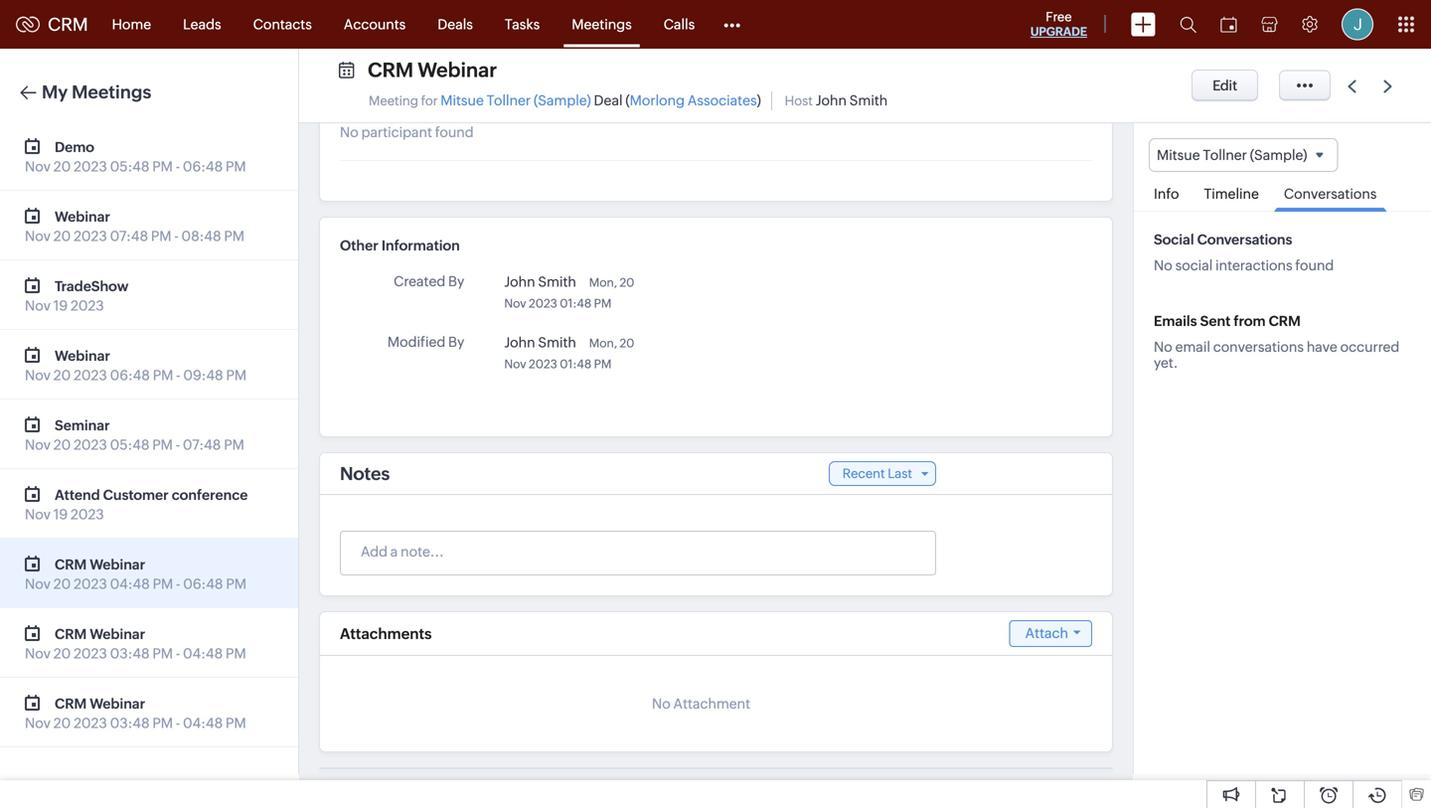 Task type: describe. For each thing, give the bounding box(es) containing it.
social conversations no social interactions found
[[1154, 232, 1335, 274]]

20 inside 'crm webinar nov 20 2023 04:48 pm - 06:48 pm'
[[53, 576, 71, 592]]

calls
[[664, 16, 695, 32]]

0 horizontal spatial found
[[435, 124, 474, 140]]

other information
[[340, 238, 460, 254]]

Add a note... field
[[341, 542, 935, 562]]

1 vertical spatial meetings
[[72, 82, 151, 102]]

01:48 for modified by
[[560, 357, 592, 371]]

webinar inside webinar nov 20 2023 07:48 pm - 08:48 pm
[[55, 209, 110, 225]]

mon, 20 nov 2023 01:48 pm for created by
[[504, 276, 635, 310]]

last
[[888, 466, 913, 481]]

created by
[[394, 273, 465, 289]]

info
[[1154, 186, 1180, 202]]

no left attachment
[[652, 696, 671, 712]]

mitsue tollner (sample) link
[[441, 92, 591, 108]]

emails
[[1154, 313, 1198, 329]]

for
[[421, 93, 438, 108]]

nov inside 'seminar nov 20 2023 05:48 pm - 07:48 pm'
[[25, 437, 51, 453]]

home link
[[96, 0, 167, 48]]

customer
[[103, 487, 169, 503]]

info link
[[1144, 172, 1190, 211]]

demo nov 20 2023 05:48 pm - 06:48 pm
[[25, 139, 246, 174]]

create menu image
[[1132, 12, 1156, 36]]

free
[[1046, 9, 1072, 24]]

found inside social conversations no social interactions found
[[1296, 258, 1335, 274]]

morlong
[[630, 92, 685, 108]]

07:48 inside 'seminar nov 20 2023 05:48 pm - 07:48 pm'
[[183, 437, 221, 453]]

calendar image
[[1221, 16, 1238, 32]]

information
[[382, 238, 460, 254]]

06:48 inside 'crm webinar nov 20 2023 04:48 pm - 06:48 pm'
[[183, 576, 223, 592]]

conference
[[172, 487, 248, 503]]

1 03:48 from the top
[[110, 646, 150, 662]]

webinar inside the webinar nov 20 2023 06:48 pm - 09:48 pm
[[55, 348, 110, 364]]

profile element
[[1330, 0, 1386, 48]]

host
[[785, 93, 813, 108]]

occurred
[[1341, 339, 1400, 355]]

tasks link
[[489, 0, 556, 48]]

my meetings
[[42, 82, 151, 102]]

no inside social conversations no social interactions found
[[1154, 258, 1173, 274]]

01:48 for created by
[[560, 297, 592, 310]]

attachment
[[674, 696, 751, 712]]

mon, 20 nov 2023 01:48 pm for modified by
[[504, 337, 635, 371]]

deals link
[[422, 0, 489, 48]]

recent last
[[843, 466, 913, 481]]

participant
[[362, 124, 432, 140]]

tradeshow nov 19 2023
[[25, 278, 129, 314]]

1 vertical spatial 04:48
[[183, 646, 223, 662]]

2023 inside tradeshow nov 19 2023
[[71, 298, 104, 314]]

previous record image
[[1348, 80, 1357, 93]]

yet.
[[1154, 355, 1179, 371]]

- inside webinar nov 20 2023 07:48 pm - 08:48 pm
[[174, 228, 179, 244]]

host john smith
[[785, 92, 888, 108]]

conversations link
[[1275, 172, 1387, 212]]

(
[[626, 92, 630, 108]]

deals
[[438, 16, 473, 32]]

attend
[[55, 487, 100, 503]]

morlong associates link
[[630, 92, 757, 108]]

nov inside tradeshow nov 19 2023
[[25, 298, 51, 314]]

nov inside the webinar nov 20 2023 06:48 pm - 09:48 pm
[[25, 367, 51, 383]]

20 inside 'seminar nov 20 2023 05:48 pm - 07:48 pm'
[[53, 437, 71, 453]]

meetings link
[[556, 0, 648, 48]]

05:48 for demo
[[110, 159, 150, 174]]

09:48
[[183, 367, 223, 383]]

demo
[[55, 139, 94, 155]]

Mitsue Tollner (Sample) field
[[1149, 138, 1339, 172]]

attach link
[[1010, 620, 1093, 647]]

webinar nov 20 2023 07:48 pm - 08:48 pm
[[25, 209, 245, 244]]

smith for modified by
[[538, 335, 577, 350]]

19 inside attend customer conference nov 19 2023
[[53, 507, 68, 523]]

tradeshow
[[55, 278, 129, 294]]

search image
[[1180, 16, 1197, 33]]

- inside the webinar nov 20 2023 06:48 pm - 09:48 pm
[[176, 367, 180, 383]]

nov inside attend customer conference nov 19 2023
[[25, 507, 51, 523]]

seminar nov 20 2023 05:48 pm - 07:48 pm
[[25, 418, 244, 453]]

06:48 inside the webinar nov 20 2023 06:48 pm - 09:48 pm
[[110, 367, 150, 383]]

crm link
[[16, 14, 88, 35]]

created
[[394, 273, 446, 289]]

associates
[[688, 92, 757, 108]]

0 vertical spatial mitsue
[[441, 92, 484, 108]]

mon, for created by
[[589, 276, 617, 289]]

no participant found
[[340, 124, 474, 140]]

20 inside the webinar nov 20 2023 06:48 pm - 09:48 pm
[[53, 367, 71, 383]]

create menu element
[[1120, 0, 1168, 48]]

crm inside emails sent from crm no email conversations have occurred yet.
[[1269, 313, 1301, 329]]

no inside emails sent from crm no email conversations have occurred yet.
[[1154, 339, 1173, 355]]

webinar nov 20 2023 06:48 pm - 09:48 pm
[[25, 348, 247, 383]]

mon, for modified by
[[589, 337, 617, 350]]

nov inside 'crm webinar nov 20 2023 04:48 pm - 06:48 pm'
[[25, 576, 51, 592]]

attachments
[[340, 625, 432, 643]]

2 03:48 from the top
[[110, 715, 150, 731]]

leads link
[[167, 0, 237, 48]]

crm webinar
[[368, 59, 497, 82]]

nov inside demo nov 20 2023 05:48 pm - 06:48 pm
[[25, 159, 51, 174]]

(sample) inside field
[[1251, 147, 1308, 163]]



Task type: vqa. For each thing, say whether or not it's contained in the screenshot.


Task type: locate. For each thing, give the bounding box(es) containing it.
05:48 inside 'seminar nov 20 2023 05:48 pm - 07:48 pm'
[[110, 437, 150, 453]]

1 vertical spatial tollner
[[1204, 147, 1248, 163]]

07:48 up the conference
[[183, 437, 221, 453]]

0 vertical spatial conversations
[[1284, 186, 1378, 202]]

06:48
[[183, 159, 223, 174], [110, 367, 150, 383], [183, 576, 223, 592]]

deal
[[594, 92, 623, 108]]

1 vertical spatial found
[[1296, 258, 1335, 274]]

0 horizontal spatial mitsue
[[441, 92, 484, 108]]

modified
[[388, 334, 446, 350]]

1 vertical spatial john
[[504, 274, 536, 290]]

2 john smith from the top
[[504, 335, 577, 350]]

1 horizontal spatial found
[[1296, 258, 1335, 274]]

attach
[[1026, 625, 1069, 641]]

1 vertical spatial mon,
[[589, 337, 617, 350]]

john smith for modified by
[[504, 335, 577, 350]]

john smith for created by
[[504, 274, 577, 290]]

1 john smith from the top
[[504, 274, 577, 290]]

have
[[1307, 339, 1338, 355]]

0 vertical spatial 05:48
[[110, 159, 150, 174]]

mitsue up info link at top
[[1157, 147, 1201, 163]]

0 vertical spatial 06:48
[[183, 159, 223, 174]]

07:48 up tradeshow
[[110, 228, 148, 244]]

crm
[[48, 14, 88, 35], [368, 59, 414, 82], [1269, 313, 1301, 329], [55, 557, 87, 573], [55, 626, 87, 642], [55, 696, 87, 712]]

(sample) left deal
[[534, 92, 591, 108]]

0 horizontal spatial 07:48
[[110, 228, 148, 244]]

0 vertical spatial crm webinar nov 20 2023 03:48 pm - 04:48 pm
[[25, 626, 246, 662]]

upgrade
[[1031, 25, 1088, 38]]

by for modified by
[[448, 334, 465, 350]]

0 vertical spatial smith
[[850, 92, 888, 108]]

by for created by
[[448, 273, 465, 289]]

0 vertical spatial 19
[[53, 298, 68, 314]]

modified by
[[388, 334, 465, 350]]

1 vertical spatial 01:48
[[560, 357, 592, 371]]

logo image
[[16, 16, 40, 32]]

conversations
[[1284, 186, 1378, 202], [1198, 232, 1293, 248]]

1 vertical spatial 07:48
[[183, 437, 221, 453]]

notes
[[340, 464, 390, 484]]

seminar
[[55, 418, 110, 434]]

19 down attend
[[53, 507, 68, 523]]

john right the modified by
[[504, 335, 536, 350]]

tollner
[[487, 92, 531, 108], [1204, 147, 1248, 163]]

2 crm webinar nov 20 2023 03:48 pm - 04:48 pm from the top
[[25, 696, 246, 731]]

free upgrade
[[1031, 9, 1088, 38]]

calls link
[[648, 0, 711, 48]]

1 mon, from the top
[[589, 276, 617, 289]]

19 inside tradeshow nov 19 2023
[[53, 298, 68, 314]]

tasks
[[505, 16, 540, 32]]

john
[[816, 92, 847, 108], [504, 274, 536, 290], [504, 335, 536, 350]]

1 vertical spatial conversations
[[1198, 232, 1293, 248]]

smith for created by
[[538, 274, 577, 290]]

0 vertical spatial (sample)
[[534, 92, 591, 108]]

mon, 20 nov 2023 01:48 pm
[[504, 276, 635, 310], [504, 337, 635, 371]]

06:48 inside demo nov 20 2023 05:48 pm - 06:48 pm
[[183, 159, 223, 174]]

0 vertical spatial mon, 20 nov 2023 01:48 pm
[[504, 276, 635, 310]]

0 vertical spatial 03:48
[[110, 646, 150, 662]]

meetings up deal
[[572, 16, 632, 32]]

2 vertical spatial john
[[504, 335, 536, 350]]

01:48
[[560, 297, 592, 310], [560, 357, 592, 371]]

1 horizontal spatial 07:48
[[183, 437, 221, 453]]

conversations inside social conversations no social interactions found
[[1198, 232, 1293, 248]]

0 horizontal spatial (sample)
[[534, 92, 591, 108]]

by
[[448, 273, 465, 289], [448, 334, 465, 350]]

john right host
[[816, 92, 847, 108]]

mitsue inside field
[[1157, 147, 1201, 163]]

1 vertical spatial smith
[[538, 274, 577, 290]]

attend customer conference nov 19 2023
[[25, 487, 248, 523]]

1 vertical spatial 19
[[53, 507, 68, 523]]

04:48
[[110, 576, 150, 592], [183, 646, 223, 662], [183, 715, 223, 731]]

None button
[[1192, 70, 1259, 101]]

2023 inside the webinar nov 20 2023 06:48 pm - 09:48 pm
[[74, 367, 107, 383]]

20 inside webinar nov 20 2023 07:48 pm - 08:48 pm
[[53, 228, 71, 244]]

1 horizontal spatial mitsue
[[1157, 147, 1201, 163]]

contacts link
[[237, 0, 328, 48]]

no
[[340, 124, 359, 140], [1154, 258, 1173, 274], [1154, 339, 1173, 355], [652, 696, 671, 712]]

mitsue right for
[[441, 92, 484, 108]]

0 vertical spatial john
[[816, 92, 847, 108]]

1 by from the top
[[448, 273, 465, 289]]

leads
[[183, 16, 221, 32]]

20 inside demo nov 20 2023 05:48 pm - 06:48 pm
[[53, 159, 71, 174]]

1 horizontal spatial (sample)
[[1251, 147, 1308, 163]]

social
[[1176, 258, 1213, 274]]

meeting
[[369, 93, 419, 108]]

1 vertical spatial 05:48
[[110, 437, 150, 453]]

2023 inside demo nov 20 2023 05:48 pm - 06:48 pm
[[74, 159, 107, 174]]

1 vertical spatial crm webinar nov 20 2023 03:48 pm - 04:48 pm
[[25, 696, 246, 731]]

0 horizontal spatial meetings
[[72, 82, 151, 102]]

nov
[[25, 159, 51, 174], [25, 228, 51, 244], [504, 297, 527, 310], [25, 298, 51, 314], [504, 357, 527, 371], [25, 367, 51, 383], [25, 437, 51, 453], [25, 507, 51, 523], [25, 576, 51, 592], [25, 646, 51, 662], [25, 715, 51, 731]]

sent
[[1201, 313, 1231, 329]]

tollner up 'timeline' link
[[1204, 147, 1248, 163]]

next record image
[[1384, 80, 1397, 93]]

no down emails
[[1154, 339, 1173, 355]]

06:48 up 08:48
[[183, 159, 223, 174]]

from
[[1234, 313, 1266, 329]]

05:48 for seminar
[[110, 437, 150, 453]]

2 vertical spatial 06:48
[[183, 576, 223, 592]]

0 vertical spatial found
[[435, 124, 474, 140]]

recent
[[843, 466, 886, 481]]

john right created by
[[504, 274, 536, 290]]

conversations down mitsue tollner (sample) field
[[1284, 186, 1378, 202]]

Other Modules field
[[711, 8, 754, 40]]

(sample)
[[534, 92, 591, 108], [1251, 147, 1308, 163]]

social
[[1154, 232, 1195, 248]]

- inside 'crm webinar nov 20 2023 04:48 pm - 06:48 pm'
[[176, 576, 180, 592]]

19
[[53, 298, 68, 314], [53, 507, 68, 523]]

2 vertical spatial 04:48
[[183, 715, 223, 731]]

-
[[176, 159, 180, 174], [174, 228, 179, 244], [176, 367, 180, 383], [176, 437, 180, 453], [176, 576, 180, 592], [176, 646, 180, 662], [176, 715, 180, 731]]

webinar inside 'crm webinar nov 20 2023 04:48 pm - 06:48 pm'
[[90, 557, 145, 573]]

1 mon, 20 nov 2023 01:48 pm from the top
[[504, 276, 635, 310]]

home
[[112, 16, 151, 32]]

2 05:48 from the top
[[110, 437, 150, 453]]

smith
[[850, 92, 888, 108], [538, 274, 577, 290], [538, 335, 577, 350]]

)
[[757, 92, 761, 108]]

no attachment
[[652, 696, 751, 712]]

19 down tradeshow
[[53, 298, 68, 314]]

0 vertical spatial 04:48
[[110, 576, 150, 592]]

1 01:48 from the top
[[560, 297, 592, 310]]

08:48
[[181, 228, 221, 244]]

found
[[435, 124, 474, 140], [1296, 258, 1335, 274]]

mon,
[[589, 276, 617, 289], [589, 337, 617, 350]]

john for created by
[[504, 274, 536, 290]]

2023 inside webinar nov 20 2023 07:48 pm - 08:48 pm
[[74, 228, 107, 244]]

05:48
[[110, 159, 150, 174], [110, 437, 150, 453]]

tollner down tasks
[[487, 92, 531, 108]]

timeline link
[[1195, 172, 1270, 211]]

meeting for mitsue tollner (sample) deal ( morlong associates )
[[369, 92, 761, 108]]

1 horizontal spatial meetings
[[572, 16, 632, 32]]

1 vertical spatial mitsue
[[1157, 147, 1201, 163]]

- inside 'seminar nov 20 2023 05:48 pm - 07:48 pm'
[[176, 437, 180, 453]]

mitsue tollner (sample)
[[1157, 147, 1308, 163]]

accounts
[[344, 16, 406, 32]]

john smith
[[504, 274, 577, 290], [504, 335, 577, 350]]

2 mon, from the top
[[589, 337, 617, 350]]

john for modified by
[[504, 335, 536, 350]]

2 by from the top
[[448, 334, 465, 350]]

emails sent from crm no email conversations have occurred yet.
[[1154, 313, 1400, 371]]

(sample) up 'timeline' link
[[1251, 147, 1308, 163]]

1 19 from the top
[[53, 298, 68, 314]]

2023
[[74, 159, 107, 174], [74, 228, 107, 244], [529, 297, 558, 310], [71, 298, 104, 314], [529, 357, 558, 371], [74, 367, 107, 383], [74, 437, 107, 453], [71, 507, 104, 523], [74, 576, 107, 592], [74, 646, 107, 662], [74, 715, 107, 731]]

05:48 up the customer
[[110, 437, 150, 453]]

email
[[1176, 339, 1211, 355]]

no left participant
[[340, 124, 359, 140]]

03:48
[[110, 646, 150, 662], [110, 715, 150, 731]]

crm webinar nov 20 2023 04:48 pm - 06:48 pm
[[25, 557, 247, 592]]

crm inside 'crm webinar nov 20 2023 04:48 pm - 06:48 pm'
[[55, 557, 87, 573]]

timeline
[[1205, 186, 1260, 202]]

0 vertical spatial 07:48
[[110, 228, 148, 244]]

interactions
[[1216, 258, 1293, 274]]

0 vertical spatial john smith
[[504, 274, 577, 290]]

contacts
[[253, 16, 312, 32]]

2023 inside 'seminar nov 20 2023 05:48 pm - 07:48 pm'
[[74, 437, 107, 453]]

07:48
[[110, 228, 148, 244], [183, 437, 221, 453]]

1 vertical spatial mon, 20 nov 2023 01:48 pm
[[504, 337, 635, 371]]

accounts link
[[328, 0, 422, 48]]

search element
[[1168, 0, 1209, 49]]

05:48 inside demo nov 20 2023 05:48 pm - 06:48 pm
[[110, 159, 150, 174]]

- inside demo nov 20 2023 05:48 pm - 06:48 pm
[[176, 159, 180, 174]]

2 01:48 from the top
[[560, 357, 592, 371]]

conversations
[[1214, 339, 1305, 355]]

webinar
[[418, 59, 497, 82], [55, 209, 110, 225], [55, 348, 110, 364], [90, 557, 145, 573], [90, 626, 145, 642], [90, 696, 145, 712]]

crm webinar nov 20 2023 03:48 pm - 04:48 pm
[[25, 626, 246, 662], [25, 696, 246, 731]]

0 vertical spatial 01:48
[[560, 297, 592, 310]]

20
[[53, 159, 71, 174], [53, 228, 71, 244], [620, 276, 635, 289], [620, 337, 635, 350], [53, 367, 71, 383], [53, 437, 71, 453], [53, 576, 71, 592], [53, 646, 71, 662], [53, 715, 71, 731]]

no down social on the right of page
[[1154, 258, 1173, 274]]

nov inside webinar nov 20 2023 07:48 pm - 08:48 pm
[[25, 228, 51, 244]]

1 horizontal spatial tollner
[[1204, 147, 1248, 163]]

1 crm webinar nov 20 2023 03:48 pm - 04:48 pm from the top
[[25, 626, 246, 662]]

0 horizontal spatial tollner
[[487, 92, 531, 108]]

my
[[42, 82, 68, 102]]

meetings right my
[[72, 82, 151, 102]]

06:48 down the conference
[[183, 576, 223, 592]]

06:48 up 'seminar nov 20 2023 05:48 pm - 07:48 pm'
[[110, 367, 150, 383]]

1 vertical spatial john smith
[[504, 335, 577, 350]]

tollner inside field
[[1204, 147, 1248, 163]]

2023 inside attend customer conference nov 19 2023
[[71, 507, 104, 523]]

2 vertical spatial smith
[[538, 335, 577, 350]]

04:48 inside 'crm webinar nov 20 2023 04:48 pm - 06:48 pm'
[[110, 576, 150, 592]]

2 19 from the top
[[53, 507, 68, 523]]

1 vertical spatial 06:48
[[110, 367, 150, 383]]

1 vertical spatial by
[[448, 334, 465, 350]]

by right modified
[[448, 334, 465, 350]]

conversations up interactions
[[1198, 232, 1293, 248]]

2 mon, 20 nov 2023 01:48 pm from the top
[[504, 337, 635, 371]]

0 vertical spatial tollner
[[487, 92, 531, 108]]

05:48 up webinar nov 20 2023 07:48 pm - 08:48 pm
[[110, 159, 150, 174]]

0 vertical spatial by
[[448, 273, 465, 289]]

0 vertical spatial mon,
[[589, 276, 617, 289]]

profile image
[[1342, 8, 1374, 40]]

found right interactions
[[1296, 258, 1335, 274]]

other
[[340, 238, 379, 254]]

07:48 inside webinar nov 20 2023 07:48 pm - 08:48 pm
[[110, 228, 148, 244]]

0 vertical spatial meetings
[[572, 16, 632, 32]]

1 vertical spatial 03:48
[[110, 715, 150, 731]]

by right created
[[448, 273, 465, 289]]

1 05:48 from the top
[[110, 159, 150, 174]]

found down for
[[435, 124, 474, 140]]

1 vertical spatial (sample)
[[1251, 147, 1308, 163]]

2023 inside 'crm webinar nov 20 2023 04:48 pm - 06:48 pm'
[[74, 576, 107, 592]]



